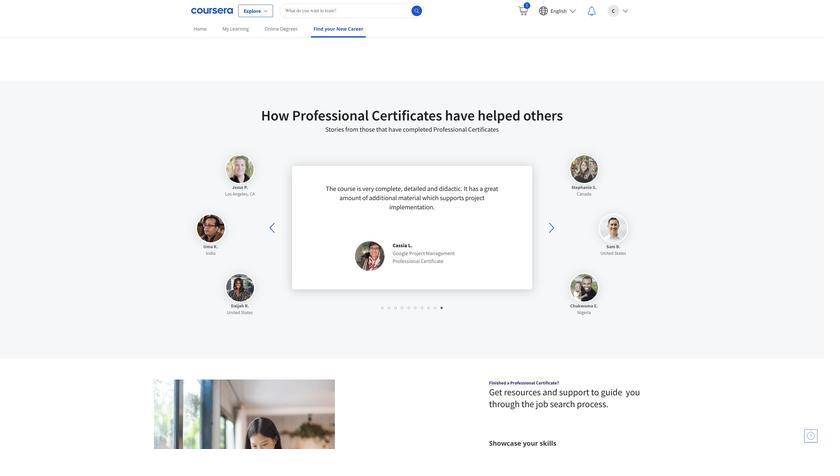 Task type: describe. For each thing, give the bounding box(es) containing it.
course
[[338, 184, 356, 193]]

implementation.
[[390, 203, 435, 211]]

that
[[377, 125, 388, 133]]

india
[[206, 250, 216, 256]]

c
[[612, 7, 615, 14]]

cassia l. image
[[355, 241, 385, 271]]

my learning link
[[220, 21, 252, 36]]

online degrees link
[[262, 21, 301, 36]]

less
[[457, 30, 465, 36]]

angeles,
[[233, 191, 249, 197]]

didactic.
[[439, 184, 463, 193]]

with
[[421, 30, 430, 36]]

google
[[393, 250, 409, 257]]

hours
[[438, 30, 450, 36]]

and for support
[[543, 386, 558, 398]]

learning
[[230, 26, 249, 32]]

months,
[[402, 30, 420, 36]]

get
[[490, 386, 503, 398]]

slides element
[[281, 304, 544, 311]]

united for daijah
[[227, 310, 240, 316]]

l.
[[409, 242, 413, 249]]

career
[[348, 26, 364, 32]]

platform
[[400, 16, 419, 22]]

²
[[377, 16, 378, 22]]

finished
[[490, 380, 507, 386]]

b.
[[617, 244, 621, 250]]

helped
[[478, 106, 521, 125]]

daijah r. united states
[[227, 303, 253, 316]]

in
[[393, 30, 397, 36]]

english
[[551, 7, 567, 14]]

1 link
[[513, 0, 534, 21]]

additional
[[369, 194, 397, 202]]

p.
[[244, 184, 248, 190]]

los
[[225, 191, 232, 197]]

1
[[526, 2, 529, 8]]

resources
[[505, 386, 541, 398]]

home link
[[191, 21, 209, 36]]

explore
[[244, 7, 261, 14]]

work
[[472, 30, 483, 36]]

to inside "finished a professional certificate? get resources and support to guide  you through the job search process."
[[592, 386, 600, 398]]

completed inside how professional certificates have helped others stories from those that have completed professional certificates
[[403, 125, 432, 133]]

states for sam b.
[[615, 250, 627, 256]]

help center image
[[808, 432, 816, 440]]

your for find
[[325, 26, 336, 32]]

the
[[326, 184, 336, 193]]

per
[[484, 30, 491, 36]]

very
[[363, 184, 374, 193]]

project
[[466, 194, 485, 202]]

the
[[522, 398, 535, 410]]

coursera
[[379, 16, 399, 22]]

r.
[[245, 303, 249, 309]]

week
[[493, 30, 504, 36]]

complete,
[[376, 184, 403, 193]]

e.
[[595, 303, 599, 309]]

canada
[[577, 191, 592, 197]]

uma k. india
[[204, 244, 218, 256]]

management
[[426, 250, 455, 257]]

showcase
[[490, 439, 522, 448]]

all
[[433, 16, 437, 22]]

sam
[[607, 244, 616, 250]]

online
[[265, 26, 279, 32]]

and for didactic.
[[428, 184, 438, 193]]

1 horizontal spatial of
[[467, 30, 471, 36]]

your for showcase
[[523, 439, 539, 448]]

³ most designed to be completed in 6 months, with 10 hours or less of work per week
[[321, 30, 504, 36]]

time
[[439, 16, 448, 22]]

which
[[423, 194, 439, 202]]

cassia l. google project management professional certificate
[[393, 242, 455, 265]]

0 vertical spatial completed
[[369, 30, 392, 36]]

be
[[362, 30, 368, 36]]

stephanie s. canada
[[572, 184, 597, 197]]

data,
[[420, 16, 431, 22]]

sam b. united states
[[601, 244, 627, 256]]

uma
[[204, 244, 213, 250]]



Task type: locate. For each thing, give the bounding box(es) containing it.
certificates
[[372, 106, 443, 125], [469, 125, 499, 133]]

1 vertical spatial of
[[363, 194, 368, 202]]

stories
[[326, 125, 344, 133]]

chukwuma
[[571, 303, 594, 309]]

home
[[194, 26, 207, 32]]

how professional certificates have helped others stories from those that have completed professional certificates
[[261, 106, 563, 133]]

a inside "finished a professional certificate? get resources and support to guide  you through the job search process."
[[507, 380, 510, 386]]

through
[[490, 398, 520, 410]]

and
[[428, 184, 438, 193], [543, 386, 558, 398]]

your
[[325, 26, 336, 32], [523, 439, 539, 448]]

states inside daijah r. united states
[[241, 310, 253, 316]]

go to next slide image
[[544, 220, 560, 236]]

None search field
[[280, 3, 425, 18]]

cassia
[[393, 242, 408, 249]]

united inside sam b. united states
[[601, 250, 614, 256]]

and inside the course is very complete, detailed and didactic. it has a great amount of additional material which supports project implementation.
[[428, 184, 438, 193]]

detailed
[[404, 184, 426, 193]]

6
[[398, 30, 401, 36]]

1 horizontal spatial and
[[543, 386, 558, 398]]

0 vertical spatial a
[[480, 184, 483, 193]]

1 horizontal spatial states
[[615, 250, 627, 256]]

you
[[626, 386, 641, 398]]

find your new career
[[314, 26, 364, 32]]

a inside the course is very complete, detailed and didactic. it has a great amount of additional material which supports project implementation.
[[480, 184, 483, 193]]

certificates down helped
[[469, 125, 499, 133]]

your right ³
[[325, 26, 336, 32]]

1 vertical spatial have
[[389, 125, 402, 133]]

from
[[346, 125, 359, 133]]

chukwuma e. nigeria
[[571, 303, 599, 316]]

1 vertical spatial certificates
[[469, 125, 499, 133]]

0 horizontal spatial have
[[389, 125, 402, 133]]

0 horizontal spatial your
[[325, 26, 336, 32]]

a right has
[[480, 184, 483, 193]]

states for daijah r.
[[241, 310, 253, 316]]

states down b.
[[615, 250, 627, 256]]

1 vertical spatial and
[[543, 386, 558, 398]]

my
[[223, 26, 229, 32]]

0 horizontal spatial a
[[480, 184, 483, 193]]

0 vertical spatial have
[[445, 106, 475, 125]]

jesse p. los angeles, ca
[[225, 184, 255, 197]]

it
[[464, 184, 468, 193]]

english button
[[534, 0, 582, 21]]

search
[[551, 398, 576, 410]]

0 vertical spatial of
[[467, 30, 471, 36]]

those
[[360, 125, 375, 133]]

certificate
[[421, 258, 444, 265]]

states inside sam b. united states
[[615, 250, 627, 256]]

others
[[524, 106, 563, 125]]

supports
[[440, 194, 464, 202]]

of inside the course is very complete, detailed and didactic. it has a great amount of additional material which supports project implementation.
[[363, 194, 368, 202]]

of right the less
[[467, 30, 471, 36]]

0 vertical spatial and
[[428, 184, 438, 193]]

is
[[357, 184, 361, 193]]

united for sam
[[601, 250, 614, 256]]

of down very
[[363, 194, 368, 202]]

1 vertical spatial a
[[507, 380, 510, 386]]

have
[[445, 106, 475, 125], [389, 125, 402, 133]]

professional
[[292, 106, 369, 125], [434, 125, 467, 133], [393, 258, 420, 265], [511, 380, 536, 386]]

ca
[[250, 191, 255, 197]]

1 vertical spatial completed
[[403, 125, 432, 133]]

1 vertical spatial to
[[592, 386, 600, 398]]

or
[[451, 30, 456, 36]]

1 horizontal spatial completed
[[403, 125, 432, 133]]

1 horizontal spatial your
[[523, 439, 539, 448]]

1 vertical spatial states
[[241, 310, 253, 316]]

go to previous slide image
[[265, 220, 280, 236], [270, 223, 275, 233]]

0 horizontal spatial completed
[[369, 30, 392, 36]]

great
[[485, 184, 499, 193]]

online degrees
[[265, 26, 298, 32]]

the course is very complete, detailed and didactic. it has a great amount of additional material which supports project implementation.
[[326, 184, 499, 211]]

daijah
[[231, 303, 244, 309]]

0 horizontal spatial to
[[357, 30, 361, 36]]

1 vertical spatial your
[[523, 439, 539, 448]]

process.
[[577, 398, 609, 410]]

skills
[[540, 439, 557, 448]]

and inside "finished a professional certificate? get resources and support to guide  you through the job search process."
[[543, 386, 558, 398]]

project
[[410, 250, 425, 257]]

0 vertical spatial united
[[601, 250, 614, 256]]

jesse
[[232, 184, 244, 190]]

find your new career link
[[311, 21, 366, 38]]

how
[[261, 106, 290, 125]]

explore button
[[238, 4, 273, 17]]

² coursera platform data, all time
[[377, 16, 448, 22]]

my learning
[[223, 26, 249, 32]]

degrees
[[280, 26, 298, 32]]

showcase your skills
[[490, 439, 557, 448]]

1 horizontal spatial to
[[592, 386, 600, 398]]

1 vertical spatial united
[[227, 310, 240, 316]]

coursera image
[[191, 5, 233, 16]]

c button
[[603, 0, 634, 21]]

a right finished
[[507, 380, 510, 386]]

0 horizontal spatial united
[[227, 310, 240, 316]]

³
[[321, 30, 323, 36]]

0 vertical spatial to
[[357, 30, 361, 36]]

finished a professional certificate? get resources and support to guide  you through the job search process.
[[490, 380, 641, 410]]

amount
[[340, 194, 361, 202]]

0 horizontal spatial states
[[241, 310, 253, 316]]

1 horizontal spatial have
[[445, 106, 475, 125]]

0 vertical spatial states
[[615, 250, 627, 256]]

stephanie
[[572, 184, 592, 190]]

to left be
[[357, 30, 361, 36]]

material
[[399, 194, 421, 202]]

0 horizontal spatial certificates
[[372, 106, 443, 125]]

united down daijah
[[227, 310, 240, 316]]

nigeria
[[578, 310, 592, 316]]

support
[[560, 386, 590, 398]]

professional inside cassia l. google project management professional certificate
[[393, 258, 420, 265]]

0 vertical spatial certificates
[[372, 106, 443, 125]]

and up the which
[[428, 184, 438, 193]]

professional inside "finished a professional certificate? get resources and support to guide  you through the job search process."
[[511, 380, 536, 386]]

to
[[357, 30, 361, 36], [592, 386, 600, 398]]

0 vertical spatial your
[[325, 26, 336, 32]]

10
[[431, 30, 437, 36]]

most
[[324, 30, 335, 36]]

states down r.
[[241, 310, 253, 316]]

shopping cart: 1 item element
[[518, 2, 531, 16]]

certificates up that
[[372, 106, 443, 125]]

completed
[[369, 30, 392, 36], [403, 125, 432, 133]]

1 horizontal spatial a
[[507, 380, 510, 386]]

0 horizontal spatial and
[[428, 184, 438, 193]]

your left skills
[[523, 439, 539, 448]]

job
[[536, 398, 549, 410]]

united down "sam"
[[601, 250, 614, 256]]

1 horizontal spatial certificates
[[469, 125, 499, 133]]

united
[[601, 250, 614, 256], [227, 310, 240, 316]]

a
[[480, 184, 483, 193], [507, 380, 510, 386]]

s.
[[593, 184, 597, 190]]

united inside daijah r. united states
[[227, 310, 240, 316]]

and down certificate?
[[543, 386, 558, 398]]

has
[[469, 184, 479, 193]]

new
[[337, 26, 347, 32]]

0 horizontal spatial of
[[363, 194, 368, 202]]

1 horizontal spatial united
[[601, 250, 614, 256]]

states
[[615, 250, 627, 256], [241, 310, 253, 316]]

certificate?
[[537, 380, 560, 386]]

to right support
[[592, 386, 600, 398]]

What do you want to learn? text field
[[280, 3, 425, 18]]

designed
[[336, 30, 355, 36]]

find
[[314, 26, 324, 32]]

k.
[[214, 244, 218, 250]]



Task type: vqa. For each thing, say whether or not it's contained in the screenshot.


